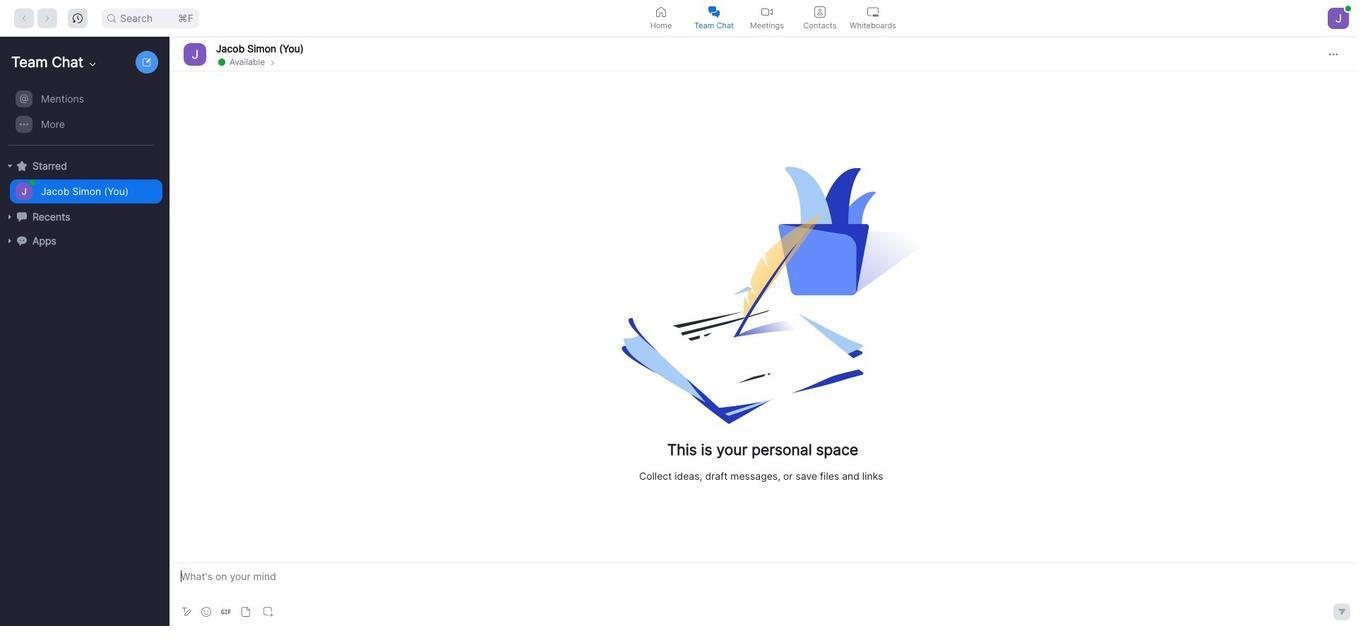 Task type: vqa. For each thing, say whether or not it's contained in the screenshot.
no upcoming meetings in the left of the page
no



Task type: describe. For each thing, give the bounding box(es) containing it.
gif image
[[221, 607, 231, 617]]

new image
[[143, 58, 151, 66]]

format image
[[181, 606, 192, 618]]

format image
[[181, 606, 192, 618]]

starred tree item
[[6, 154, 163, 178]]

chevron right small image
[[269, 58, 277, 67]]

screenshot image
[[264, 607, 273, 617]]

profile contact image
[[815, 6, 826, 17]]

triangle right image for star icon
[[6, 162, 14, 170]]

chevron right small image
[[269, 57, 277, 67]]

video on image
[[762, 6, 773, 17]]

1 vertical spatial jacob simon's avatar image
[[16, 183, 33, 200]]

triangle right image for star image
[[6, 162, 14, 170]]



Task type: locate. For each thing, give the bounding box(es) containing it.
recents tree item
[[6, 205, 163, 229]]

chevron down small image
[[87, 59, 98, 70], [87, 59, 98, 70]]

0 horizontal spatial jacob simon's avatar image
[[16, 183, 33, 200]]

screenshot image
[[264, 607, 273, 617]]

star image
[[17, 161, 27, 171]]

history image
[[73, 13, 83, 23], [73, 13, 83, 23]]

online image
[[1346, 5, 1352, 11], [218, 58, 225, 65], [218, 58, 225, 65], [30, 180, 35, 186], [30, 180, 35, 186]]

chatbot image
[[17, 236, 27, 246]]

video on image
[[762, 6, 773, 17]]

group
[[0, 86, 163, 146]]

apps tree item
[[6, 229, 163, 253]]

triangle right image
[[6, 162, 14, 170], [6, 213, 14, 221], [6, 213, 14, 221]]

tab list
[[635, 0, 900, 36]]

1 horizontal spatial jacob simon's avatar image
[[184, 43, 206, 65]]

new image
[[143, 58, 151, 66]]

profile contact image
[[815, 6, 826, 17]]

team chat image
[[709, 6, 720, 17], [709, 6, 720, 17]]

online image
[[1346, 5, 1352, 11]]

file image
[[241, 607, 251, 617], [241, 607, 251, 617]]

jacob simon's avatar image
[[184, 43, 206, 65], [16, 183, 33, 200]]

tree
[[0, 85, 167, 267]]

chat image
[[17, 212, 27, 222]]

triangle right image for chat icon
[[6, 213, 14, 221]]

star image
[[17, 161, 27, 171]]

jacob simon's avatar image up chat image at the top
[[16, 183, 33, 200]]

0 vertical spatial jacob simon's avatar image
[[184, 43, 206, 65]]

chat image
[[17, 212, 27, 222]]

ellipses horizontal image
[[1330, 50, 1338, 58], [1330, 50, 1338, 58]]

magnifier image
[[107, 14, 116, 22], [107, 14, 116, 22]]

triangle right image for chatbot image
[[6, 237, 14, 245]]

jacob simon's avatar image right new icon
[[184, 43, 206, 65]]

chatbot image
[[17, 236, 27, 246]]

emoji image
[[201, 607, 211, 617], [201, 607, 211, 617]]

whiteboard small image
[[868, 6, 879, 17], [868, 6, 879, 17]]

gif image
[[221, 607, 231, 617]]

triangle right image
[[6, 162, 14, 170], [6, 237, 14, 245], [6, 237, 14, 245]]

home small image
[[656, 6, 667, 17], [656, 6, 667, 17]]



